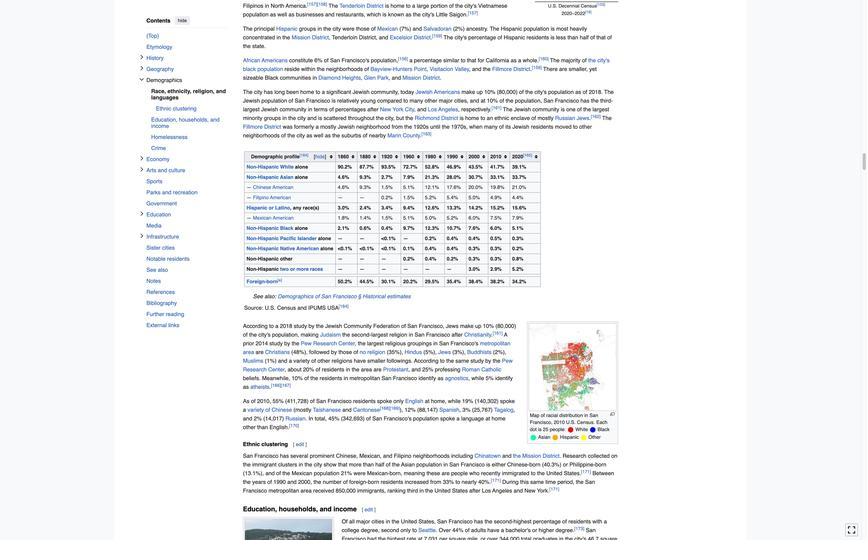 Task type: locate. For each thing, give the bounding box(es) containing it.
1 vertical spatial clustering
[[262, 442, 288, 448]]

0 horizontal spatial black
[[265, 75, 279, 81]]

1.5% for 9.3%
[[382, 185, 393, 191]]

0 horizontal spatial neighborhoods
[[243, 132, 280, 139]]

0 horizontal spatial [157] link
[[307, 2, 317, 7]]

district inside reside within the neighborhoods of bayview-hunters point , visitacion valley , and the fillmore district . [159]
[[514, 66, 531, 72]]

non- for non-hispanic native american
[[247, 246, 258, 252]]

those inside are christians (48%), followed by those of no religion (35%), hindus (5%), jews (3%), buddhists (2%), muslims (1%) and a variety of other religions have smaller followings. according to the same study by the
[[339, 349, 352, 356]]

2010 inside map of racial distribution in san francisco, 2010 u.s. census. each dot is 25 people:
[[554, 420, 565, 426]]

2 vertical spatial study
[[471, 358, 484, 364]]

as down scattered
[[325, 132, 331, 139]]

2.4%
[[360, 205, 371, 211]]

3 x small image from the top
[[139, 156, 144, 161]]

which
[[402, 0, 416, 0], [367, 11, 381, 18]]

that inside the city's percentage of hispanic residents is less than half of that of the state.
[[597, 34, 606, 41]]

0 horizontal spatial mission district link
[[292, 34, 329, 41]]

2 horizontal spatial research
[[563, 453, 587, 460]]

. inside . the jewish population of san francisco is relatively young compared to many other major cities, and at 10% of the population, san francisco has the third- largest jewish community in terms of percentages after
[[601, 89, 603, 95]]

in inside san francisco had the highest rate at 7,031 per square mile, or over 344,000 total graduates in the city's 46.7 squar
[[559, 537, 564, 541]]

to inside . the jewish population of san francisco is relatively young compared to many other major cities, and at 10% of the population, san francisco has the third- largest jewish community in terms of percentages after
[[404, 98, 408, 104]]

2 vertical spatial metropolitan
[[269, 488, 299, 494]]

2020–2022
[[562, 11, 586, 16]]

2 4.6% from the top
[[338, 185, 349, 191]]

references link
[[146, 287, 227, 298]]

households, inside education, households, and income
[[179, 117, 209, 123]]

[e]
[[278, 278, 282, 283]]

u.s. inside map of racial distribution in san francisco, 2010 u.s. census. each dot is 25 people:
[[566, 420, 576, 426]]

5.1% for 5.0%
[[403, 215, 415, 221]]

mostly inside richmond district is home to an ethnic enclave of mostly russian jews . [162] the fillmore district
[[538, 115, 554, 121]]

education, households, and income up homelessness link
[[151, 117, 220, 129]]

other inside . the jewish population of san francisco is relatively young compared to many other major cities, and at 10% of the population, san francisco has the third- largest jewish community in terms of percentages after
[[425, 98, 438, 104]]

1 community from the left
[[280, 106, 307, 113]]

is inside . research collected on the immigrant clusters in the city show that more than half of the asian population in san francisco is either chinese-born (40.3%) or philippine-born (13.1%), and of the mexican population 21% were mexican-born, meaning these are people who recently immigrated to the united states.
[[487, 462, 491, 468]]

from down these
[[430, 479, 442, 486]]

of inside richmond district is home to an ethnic enclave of mostly russian jews . [162] the fillmore district
[[532, 115, 536, 121]]

0 horizontal spatial ]
[[306, 442, 307, 448]]

up inside according to a 2018 study by the jewish community federation of san francisco, jews make up 10% (80,000) of the city's population, making
[[475, 323, 482, 330]]

russian
[[555, 115, 575, 121], [286, 416, 306, 422]]

neighborhoods down minority
[[243, 132, 280, 139]]

been
[[287, 89, 299, 95]]

income inside education, households, and income
[[151, 123, 169, 129]]

2000
[[469, 154, 480, 160]]

1 horizontal spatial identify
[[495, 376, 513, 382]]

u.s. down distribution
[[566, 420, 576, 426]]

to inside of all major cities in the united states, san francisco has the second-highest percentage of residents with a college degree, second only to
[[412, 528, 417, 534]]

prominent
[[310, 453, 335, 460]]

3 non- from the top
[[247, 226, 258, 231]]

city down prominent
[[314, 462, 322, 468]]

4.4%
[[512, 195, 524, 201]]

note
[[244, 292, 541, 301]]

0 vertical spatial study
[[294, 323, 307, 330]]

1 vertical spatial percentage
[[414, 57, 442, 64]]

0 vertical spatial ]
[[306, 442, 307, 448]]

1 vertical spatial same
[[531, 479, 544, 486]]

hispanic inside (2%) ancestry. the hispanic population is most heavily concentrated in the
[[501, 26, 522, 32]]

to inside between the years of 1990 and 2000, the number of foreign-born residents increased from 33% to nearly 40%.
[[456, 479, 460, 486]]

the inside judaism the second-largest religion in san francisco after christianity . [161]
[[342, 332, 350, 338]]

san inside , about 20% of residents in the area are protestant , and 25% professing roman catholic beliefs. meanwhile, 10% of the residents in metropolitan san francisco identify as agnostics
[[382, 376, 392, 382]]

0 vertical spatial tenderloin
[[340, 3, 365, 9]]

that for of
[[597, 34, 606, 41]]

0 horizontal spatial edit
[[296, 442, 304, 448]]

0 vertical spatial area
[[243, 349, 254, 356]]

5 x small image from the top
[[139, 234, 144, 239]]

sports link
[[146, 176, 227, 187]]

[157] for [157] [158] the tenderloin district
[[307, 2, 317, 7]]

population, up bayview- on the top of the page
[[371, 57, 398, 64]]

2 identify from the left
[[495, 376, 513, 382]]

10% inside according to a 2018 study by the jewish community federation of san francisco, jews make up 10% (80,000) of the city's population, making
[[483, 323, 494, 330]]

7.9%
[[403, 175, 415, 180], [512, 215, 524, 221]]

[ for ethnic clustering
[[293, 442, 295, 448]]

city inside the was formerly a mostly jewish neighborhood from the 1920s until the 1970s, when many of its jewish residents moved to other neighborhoods of the city as well as the suburbs of nearby
[[297, 132, 305, 139]]

the up enclave
[[526, 89, 533, 95]]

total,
[[315, 416, 327, 422]]

. inside judaism the second-largest religion in san francisco after christianity . [161]
[[492, 332, 493, 338]]

united inside of all major cities in the united states, san francisco has the second-highest percentage of residents with a college degree, second only to
[[401, 519, 417, 525]]

research
[[313, 341, 337, 347], [243, 367, 267, 373], [563, 453, 587, 460]]

44.5%
[[360, 279, 374, 285]]

mission district , tenderloin district, and excelsior district . [159]
[[292, 33, 442, 41]]

7 non- from the top
[[247, 267, 258, 272]]

0 horizontal spatial study
[[270, 341, 283, 347]]

2 vertical spatial neighborhoods
[[413, 453, 450, 460]]

0 vertical spatial (80,000)
[[497, 89, 518, 95]]

[161] link left the a
[[493, 331, 503, 336]]

residents
[[527, 34, 549, 41], [531, 124, 554, 130], [167, 256, 190, 262], [322, 367, 344, 373], [320, 376, 342, 382], [353, 399, 376, 405], [381, 479, 403, 486], [569, 519, 591, 525]]

born down the mission district link
[[530, 462, 541, 468]]

344,000
[[500, 537, 520, 541]]

diamond heights , glen park , and mission district .
[[319, 75, 441, 81]]

excelsior district link
[[390, 34, 431, 41]]

non-hispanic asian alone
[[247, 175, 308, 180]]

25
[[543, 427, 549, 433]]

0 vertical spatial u.s.
[[548, 3, 557, 9]]

no religion link
[[360, 349, 385, 356]]

46.7
[[588, 537, 599, 541]]

born inside between the years of 1990 and 2000, the number of foreign-born residents increased from 33% to nearly 40%.
[[368, 479, 379, 486]]

white inside ⬤ white ⬤ black ⬤ asian ⬤ hispanic ⬤ other
[[576, 427, 588, 433]]

and up 'richmond'
[[417, 106, 427, 113]]

and up (342,693)
[[343, 407, 352, 414]]

of inside . in total, 45% (342,693) of san francisco's population spoke a language at home other than english.
[[366, 416, 371, 422]]

than inside the city's percentage of hispanic residents is less than half of that of the state.
[[568, 34, 579, 41]]

or left higher
[[532, 528, 537, 534]]

the up ethnic
[[503, 106, 513, 113]]

as right 'known'
[[406, 11, 412, 18]]

1 horizontal spatial pew
[[502, 358, 513, 364]]

2 vertical spatial black
[[598, 427, 610, 433]]

x small image
[[139, 55, 144, 60], [139, 77, 144, 82], [139, 156, 144, 161], [139, 167, 144, 172], [139, 234, 144, 239]]

as
[[270, 11, 276, 18], [289, 11, 295, 18], [406, 11, 412, 18], [511, 57, 517, 64], [576, 89, 581, 95], [307, 132, 312, 139], [325, 132, 331, 139], [438, 376, 444, 382], [243, 384, 249, 391]]

1 horizontal spatial chinese
[[272, 407, 292, 414]]

united inside the during this same time period, the san francisco metropolitan area received 850,000 immigrants, ranking third in the united states after los angeles and new york.
[[435, 488, 451, 494]]

—
[[247, 185, 252, 191], [247, 195, 252, 201], [338, 195, 343, 201], [360, 195, 365, 201], [247, 215, 252, 221], [338, 236, 343, 242], [360, 236, 365, 242], [403, 236, 408, 242], [338, 256, 343, 262], [360, 256, 365, 262], [382, 256, 387, 262], [338, 267, 343, 272], [360, 267, 365, 272], [382, 267, 387, 272], [403, 267, 408, 272], [425, 267, 430, 272], [447, 267, 452, 272]]

0 horizontal spatial ethnic clustering
[[156, 106, 197, 112]]

5 non- from the top
[[247, 246, 258, 252]]

non- for non-hispanic pacific islander
[[247, 236, 258, 242]]

agnostics
[[445, 376, 469, 382]]

metropolitan inside metropolitan area
[[480, 341, 511, 347]]

chinatown
[[475, 453, 501, 460]]

the up prior
[[249, 332, 257, 338]]

beliefs.
[[243, 376, 261, 382]]

make for americans
[[462, 89, 475, 95]]

research inside . research collected on the immigrant clusters in the city show that more than half of the asian population in san francisco is either chinese-born (40.3%) or philippine-born (13.1%), and of the mexican population 21% were mexican-born, meaning these are people who recently immigrated to the united states.
[[563, 453, 587, 460]]

and inside , about 20% of residents in the area are protestant , and 25% professing roman catholic beliefs. meanwhile, 10% of the residents in metropolitan san francisco identify as agnostics
[[412, 367, 421, 373]]

same up york.
[[531, 479, 544, 486]]

moved
[[555, 124, 572, 130]]

1 non- from the top
[[247, 164, 258, 170]]

arts and culture
[[146, 167, 185, 174]]

from inside the was formerly a mostly jewish neighborhood from the 1920s until the 1970s, when many of its jewish residents moved to other neighborhoods of the city as well as the suburbs of nearby
[[392, 124, 403, 130]]

center for pew research center
[[268, 367, 285, 373]]

0 horizontal spatial u.s.
[[265, 305, 276, 311]]

to inside are christians (48%), followed by those of no religion (35%), hindus (5%), jews (3%), buddhists (2%), muslims (1%) and a variety of other religions have smaller followings. according to the same study by the
[[440, 358, 445, 364]]

making
[[301, 332, 319, 338]]

1 4.6% from the top
[[338, 175, 349, 180]]

san inside judaism the second-largest religion in san francisco after christianity . [161]
[[415, 332, 425, 338]]

1 horizontal spatial study
[[294, 323, 307, 330]]

percentage inside african americans constitute 6% of san francisco's population, [156] a percentage similar to that for california as a whole. [160] the majority of
[[414, 57, 442, 64]]

other down jewish americans link
[[425, 98, 438, 104]]

and down ethnic clustering link
[[210, 117, 220, 123]]

1 vertical spatial according
[[414, 358, 439, 364]]

0 vertical spatial percentage
[[469, 34, 496, 41]]

rate
[[407, 537, 416, 541]]

0 horizontal spatial clustering
[[173, 106, 197, 112]]

0 vertical spatial mexican
[[377, 26, 398, 32]]

1 horizontal spatial fillmore district link
[[492, 66, 531, 72]]

1 vertical spatial 5.0%
[[425, 215, 437, 221]]

are inside there are smaller, yet sizeable black communities in
[[559, 66, 567, 72]]

francisco inside judaism the second-largest religion in san francisco after christianity . [161]
[[426, 332, 450, 338]]

(80,000) for americans
[[497, 89, 518, 95]]

the inside richmond district is home to an ethnic enclave of mostly russian jews . [162] the fillmore district
[[602, 115, 612, 121]]

[171] down recently
[[491, 479, 501, 484]]

and up formerly
[[307, 115, 317, 121]]

in inside the jewish community is one of the largest minority groups in the city and is scattered throughout the city, but the
[[283, 115, 287, 121]]

edit down immigrants,
[[365, 507, 373, 513]]

. the jewish population of san francisco is relatively young compared to many other major cities, and at 10% of the population, san francisco has the third- largest jewish community in terms of percentages after
[[243, 89, 614, 113]]

1 vertical spatial from
[[430, 479, 442, 486]]

7.9% down 15.6%
[[512, 215, 524, 221]]

[166]
[[271, 383, 281, 388]]

tenderloin for ,
[[332, 34, 358, 41]]

x small image
[[139, 66, 144, 71], [139, 212, 144, 216]]

richmond district is home to an ethnic enclave of mostly russian jews . [162] the fillmore district
[[243, 114, 612, 130]]

1 x small image from the top
[[139, 55, 144, 60]]

make inside according to a 2018 study by the jewish community federation of san francisco, jews make up 10% (80,000) of the city's population, making
[[460, 323, 474, 330]]

diamond heights link
[[319, 75, 361, 81]]

1 vertical spatial chinese
[[272, 407, 292, 414]]

(mostly
[[294, 407, 311, 414]]

5.2% down 13.3%
[[447, 215, 458, 221]]

1 vertical spatial [164] link
[[339, 304, 349, 309]]

the up third-
[[605, 89, 614, 95]]

tenderloin up the restaurants,
[[340, 3, 365, 9]]

american up the latino
[[270, 195, 291, 201]]

5%
[[486, 376, 494, 382]]

pew
[[301, 341, 312, 347], [502, 358, 513, 364]]

2014
[[256, 341, 268, 347]]

which up 'known'
[[402, 0, 416, 0]]

2 horizontal spatial u.s.
[[566, 420, 576, 426]]

0 horizontal spatial fillmore district link
[[243, 124, 281, 130]]

1 vertical spatial metropolitan
[[350, 376, 380, 382]]

and down immigrant
[[266, 471, 275, 477]]

0 vertical spatial which
[[402, 0, 416, 0]]

angeles
[[438, 106, 458, 113], [493, 488, 512, 494]]

the inside african americans constitute 6% of san francisco's population, [156] a percentage similar to that for california as a whole. [160] the majority of
[[550, 57, 560, 64]]

russian up 'moved'
[[555, 115, 575, 121]]

population, inside african americans constitute 6% of san francisco's population, [156] a percentage similar to that for california as a whole. [160] the majority of
[[371, 57, 398, 64]]

, down cities, at the right top of the page
[[458, 106, 460, 113]]

1 horizontal spatial while
[[472, 376, 484, 382]]

up for americans
[[477, 89, 483, 95]]

x small image for infrastructure
[[139, 234, 144, 239]]

is home to a large portion of the city's vietnamese population as well as businesses and restaurants, which is known as the city's little saigon.
[[243, 3, 508, 18]]

home up 'known'
[[391, 3, 405, 9]]

a right with
[[604, 519, 607, 525]]

7,031
[[424, 537, 438, 541]]

2 x small image from the top
[[139, 212, 144, 216]]

this
[[520, 479, 529, 486]]

fullscreen image
[[848, 527, 856, 535]]

u.s. left decennial
[[548, 3, 557, 9]]

1 horizontal spatial 2010
[[491, 154, 502, 160]]

x small image for education
[[139, 212, 144, 216]]

san francisco has several prominent chinese, mexican, and filipino neighborhoods including chinatown and the mission district
[[243, 453, 560, 460]]

study inside a prior 2014 study by the
[[270, 341, 283, 347]]

and left 2000,
[[287, 479, 297, 486]]

well down north
[[278, 11, 287, 18]]

tenderloin inside mission district , tenderloin district, and excelsior district . [159]
[[332, 34, 358, 41]]

2 vertical spatial [171]
[[550, 487, 560, 492]]

(80,000) for jews
[[496, 323, 516, 330]]

home up when
[[465, 115, 479, 121]]

of inside of all major cities in the united states, san francisco has the second-highest percentage of residents with a college degree, second only to
[[563, 519, 567, 525]]

area inside metropolitan area
[[243, 349, 254, 356]]

homelessness
[[151, 134, 188, 140]]

see also: demographics of san francisco § historical estimates
[[253, 294, 411, 300]]

1 horizontal spatial many
[[484, 124, 498, 130]]

0 horizontal spatial research
[[243, 367, 267, 373]]

[159] link
[[432, 33, 442, 38], [532, 65, 542, 70]]

buddhists link
[[467, 349, 492, 356]]

. inside . in total, 45% (342,693) of san francisco's population spoke a language at home other than english.
[[306, 416, 307, 422]]

— filipino american
[[247, 195, 291, 201]]

2010 up variety of chinese link
[[257, 399, 270, 405]]

population, for major
[[515, 98, 542, 104]]

4 x small image from the top
[[139, 167, 144, 172]]

center for pew research center , the largest religious groupings in san francisco's
[[339, 341, 355, 347]]

born inside foreign-born [e] 50.2%
[[267, 279, 278, 285]]

edit link for ethnic clustering
[[296, 442, 304, 448]]

1 vertical spatial second-
[[494, 519, 514, 525]]

[171] link down recently
[[491, 479, 501, 484]]

higher
[[539, 528, 554, 534]]

filipino up hispanic or latino 'link'
[[253, 195, 269, 201]]

0 vertical spatial [159]
[[432, 33, 442, 38]]

0.3% up 38.4%
[[469, 256, 480, 262]]

4 non- from the top
[[247, 236, 258, 242]]

other inside are christians (48%), followed by those of no religion (35%), hindus (5%), jews (3%), buddhists (2%), muslims (1%) and a variety of other religions have smaller followings. according to the same study by the
[[318, 358, 330, 364]]

city down formerly
[[297, 132, 305, 139]]

of inside note
[[315, 294, 320, 300]]

the down clusters
[[283, 471, 290, 477]]

[159] link down whole.
[[532, 65, 542, 70]]

sizeable
[[243, 75, 263, 81]]

2 vertical spatial area
[[301, 488, 312, 494]]

0 horizontal spatial 3.0%
[[338, 205, 349, 211]]

1 vertical spatial francisco's
[[451, 341, 479, 347]]

center
[[339, 341, 355, 347], [268, 367, 285, 373]]

media link
[[146, 220, 227, 231]]

1 vertical spatial 3.0%
[[469, 267, 480, 272]]

known
[[388, 11, 404, 18]]

york
[[393, 106, 404, 113]]

2 horizontal spatial area
[[361, 367, 372, 373]]

edit for education, households, and income
[[365, 507, 373, 513]]

2 9.3% from the top
[[360, 185, 371, 191]]

at down "(25,767)"
[[486, 416, 490, 422]]

edit up several
[[296, 442, 304, 448]]

cantonese link
[[353, 407, 380, 414]]

0 horizontal spatial more
[[297, 267, 309, 272]]

1 horizontal spatial los
[[482, 488, 491, 494]]

population down long
[[262, 98, 287, 104]]

by up the christians
[[284, 341, 290, 347]]

2 x small image from the top
[[139, 77, 144, 82]]

0 horizontal spatial 1990
[[274, 479, 286, 486]]

5.1% down "9.4%"
[[403, 215, 415, 221]]

valley
[[455, 66, 469, 72]]

0 horizontal spatial francisco's
[[342, 57, 370, 64]]

1 identify from the left
[[419, 376, 436, 382]]

note containing see also:
[[244, 292, 541, 301]]

is inside the city's percentage of hispanic residents is less than half of that of the state.
[[551, 34, 555, 41]]

9.4%
[[403, 205, 415, 211]]

. inside atheists . [166] [167]
[[270, 384, 271, 391]]

1 vertical spatial angeles
[[493, 488, 512, 494]]

spanish
[[440, 407, 460, 414]]

city inside . research collected on the immigrant clusters in the city show that more than half of the asian population in san francisco is either chinese-born (40.3%) or philippine-born (13.1%), and of the mexican population 21% were mexican-born, meaning these are people who recently immigrated to the united states.
[[314, 462, 322, 468]]

san down there
[[544, 98, 554, 104]]

4.6% for 1.5%
[[338, 185, 349, 191]]

1 9.3% from the top
[[360, 175, 371, 180]]

9.3% for 2.7%
[[360, 175, 371, 180]]

with
[[593, 519, 603, 525]]

francisco inside note
[[333, 294, 357, 300]]

2 vertical spatial asian
[[401, 462, 415, 468]]

the up there
[[550, 57, 560, 64]]

2018 up third-
[[589, 89, 601, 95]]

angeles inside new york city , and los angeles , respectively. [161]
[[438, 106, 458, 113]]

1 vertical spatial research
[[243, 367, 267, 373]]

1990 down clusters
[[274, 479, 286, 486]]

0 horizontal spatial area
[[243, 349, 254, 356]]

ethnic clustering link
[[156, 103, 227, 114]]

1 vertical spatial have
[[488, 528, 500, 534]]

2018 down source: u.s. census and ipums usa [164]
[[280, 323, 292, 330]]

2 horizontal spatial mission
[[523, 453, 541, 460]]

1990 inside between the years of 1990 and 2000, the number of foreign-born residents increased from 33% to nearly 40%.
[[274, 479, 286, 486]]

1 vertical spatial los
[[482, 488, 491, 494]]

or inside san francisco had the highest rate at 7,031 per square mile, or over 344,000 total graduates in the city's 46.7 squar
[[481, 537, 486, 541]]

non-hispanic other
[[247, 256, 293, 262]]

center up meanwhile,
[[268, 367, 285, 373]]

non- for non-hispanic black
[[247, 226, 258, 231]]

0 horizontal spatial [159] link
[[432, 33, 442, 38]]

united down (40.3%)
[[547, 471, 563, 477]]

glen park link
[[364, 75, 389, 81]]

(2%),
[[493, 349, 507, 356]]

[ edit ] for ethnic clustering
[[293, 442, 307, 448]]

largest up minority
[[243, 106, 260, 113]]

non-hispanic white link
[[247, 164, 294, 170]]

second- inside judaism the second-largest religion in san francisco after christianity . [161]
[[352, 332, 371, 338]]

1 horizontal spatial have
[[488, 528, 500, 534]]

population, inside according to a 2018 study by the jewish community federation of san francisco, jews make up 10% (80,000) of the city's population, making
[[272, 332, 299, 338]]

tenderloin down the principal hispanic groups in the city were those of mexican (7%) and salvadoran
[[332, 34, 358, 41]]

degree.
[[556, 528, 575, 534]]

those up religions
[[339, 349, 352, 356]]

more
[[297, 267, 309, 272], [349, 462, 362, 468]]

ethnic clustering up immigrant
[[243, 442, 288, 448]]

variety inside are christians (48%), followed by those of no religion (35%), hindus (5%), jews (3%), buddhists (2%), muslims (1%) and a variety of other religions have smaller followings. according to the same study by the
[[294, 358, 310, 364]]

research for pew research center
[[243, 367, 267, 373]]

spoke inside . in total, 45% (342,693) of san francisco's population spoke a language at home other than english.
[[440, 416, 455, 422]]

2 vertical spatial jews
[[438, 349, 451, 356]]

[157] for [157]
[[468, 10, 478, 15]]

to inside . research collected on the immigrant clusters in the city show that more than half of the asian population in san francisco is either chinese-born (40.3%) or philippine-born (13.1%), and of the mexican population 21% were mexican-born, meaning these are people who recently immigrated to the united states.
[[531, 471, 536, 477]]

fillmore
[[492, 66, 512, 72], [243, 124, 263, 130]]

up up christianity
[[475, 323, 482, 330]]

as inside , while 5% identify as
[[243, 384, 249, 391]]

2 non- from the top
[[247, 175, 258, 180]]

according down 'source:'
[[243, 323, 268, 330]]

0 horizontal spatial francisco,
[[419, 323, 445, 330]]

0 horizontal spatial filipino
[[253, 195, 269, 201]]

0 vertical spatial neighborhoods
[[326, 66, 363, 72]]

1 horizontal spatial hide
[[315, 154, 325, 160]]

2 horizontal spatial population,
[[515, 98, 542, 104]]

scattered
[[324, 115, 347, 121]]

san up over
[[437, 519, 447, 525]]

in inside judaism the second-largest religion in san francisco after christianity . [161]
[[409, 332, 413, 338]]

(top) link
[[146, 30, 227, 41]]

2010 up 41.7%
[[491, 154, 502, 160]]

0 horizontal spatial census
[[277, 305, 296, 311]]

only
[[394, 399, 404, 405], [401, 528, 411, 534]]

other down 2%
[[243, 425, 256, 431]]

richmond
[[415, 115, 440, 121]]

has for the city has long been home to a significant jewish community, today jewish americans make up 10% (80,000) of the city's population as of 2018
[[264, 89, 273, 95]]

the up the (13.1%),
[[243, 462, 251, 468]]

1 vertical spatial [159]
[[532, 65, 542, 70]]

1 vertical spatial many
[[484, 124, 498, 130]]

after down nearly
[[470, 488, 481, 494]]

russian up [170]
[[286, 416, 306, 422]]

had
[[367, 537, 377, 541]]

the up yet
[[589, 57, 596, 64]]

population, inside . the jewish population of san francisco is relatively young compared to many other major cities, and at 10% of the population, san francisco has the third- largest jewish community in terms of percentages after
[[515, 98, 542, 104]]

half up mexican-
[[376, 462, 385, 468]]

states.
[[564, 471, 581, 477]]

x small image for history
[[139, 55, 144, 60]]

san inside the during this same time period, the san francisco metropolitan area received 850,000 immigrants, ranking third in the united states after los angeles and new york.
[[585, 479, 595, 486]]

mission district link down point
[[403, 75, 440, 81]]

x small image for arts and culture
[[139, 167, 144, 172]]

city's down large
[[422, 11, 435, 18]]

] up several
[[306, 442, 307, 448]]

there
[[543, 66, 558, 72]]

2 horizontal spatial metropolitan
[[480, 341, 511, 347]]

] for ethnic clustering
[[306, 442, 307, 448]]

according up 25%
[[414, 358, 439, 364]]

a inside is home to a large portion of the city's vietnamese population as well as businesses and restaurants, which is known as the city's little saigon.
[[412, 3, 415, 9]]

white down census.
[[576, 427, 588, 433]]

second- inside of all major cities in the united states, san francisco has the second-highest percentage of residents with a college degree, second only to
[[494, 519, 514, 525]]

[157]
[[307, 2, 317, 7], [468, 10, 478, 15]]

bachelor's
[[506, 528, 531, 534]]

of inside variety of chinese (mostly taishanese and cantonese [168] [169] ), 12% (88,147) spanish , 3% (25,767) tagalog
[[266, 407, 270, 414]]

2 community from the left
[[533, 106, 560, 113]]

while inside , while 5% identify as
[[472, 376, 484, 382]]

39.1%
[[512, 164, 527, 170]]

income up of in the left of the page
[[334, 506, 357, 514]]

clustering down english.
[[262, 442, 288, 448]]

neighborhoods up diamond heights link
[[326, 66, 363, 72]]

0 vertical spatial half
[[580, 34, 589, 41]]

mexican up excelsior
[[377, 26, 398, 32]]

park
[[377, 75, 389, 81]]

metropolitan inside , about 20% of residents in the area are protestant , and 25% professing roman catholic beliefs. meanwhile, 10% of the residents in metropolitan san francisco identify as agnostics
[[350, 376, 380, 382]]

1 vertical spatial education, households, and income
[[243, 506, 357, 514]]

metropolitan up (2%),
[[480, 341, 511, 347]]

has for , which has one of the highest concentrations of filipinos in north america.
[[417, 0, 426, 0]]

1 horizontal spatial francisco,
[[530, 420, 553, 426]]

san up jews link
[[439, 341, 449, 347]]

[161] left the a
[[493, 331, 503, 336]]

1920
[[382, 154, 393, 160]]

0 horizontal spatial variety
[[248, 407, 264, 414]]

0.5%
[[491, 236, 502, 242]]

one inside , which has one of the highest concentrations of filipinos in north america.
[[428, 0, 437, 0]]

0 horizontal spatial 6.0%
[[469, 215, 480, 221]]

1 vertical spatial [
[[362, 507, 363, 513]]

tenderloin for the
[[340, 3, 365, 9]]

1 x small image from the top
[[139, 66, 144, 71]]

1 horizontal spatial black
[[280, 226, 294, 231]]

2 vertical spatial than
[[363, 462, 374, 468]]

, inside variety of chinese (mostly taishanese and cantonese [168] [169] ), 12% (88,147) spanish , 3% (25,767) tagalog
[[460, 407, 461, 414]]

estimates
[[387, 294, 411, 300]]

los inside new york city , and los angeles , respectively. [161]
[[428, 106, 437, 113]]

religious
[[385, 341, 406, 347]]

[168]
[[380, 406, 390, 411]]

spoke inside at home, while 19% (140,302) spoke a
[[500, 399, 515, 405]]

1 horizontal spatial cities
[[372, 519, 384, 525]]

home down the "tagalog" on the right bottom of the page
[[492, 416, 506, 422]]

half inside . research collected on the immigrant clusters in the city show that more than half of the asian population in san francisco is either chinese-born (40.3%) or philippine-born (13.1%), and of the mexican population 21% were mexican-born, meaning these are people who recently immigrated to the united states.
[[376, 462, 385, 468]]

[171] down philippine-
[[581, 470, 591, 475]]

more down chinese, on the left bottom of page
[[349, 462, 362, 468]]

1 vertical spatial [157]
[[468, 10, 478, 15]]

san inside . in total, 45% (342,693) of san francisco's population spoke a language at home other than english.
[[373, 416, 382, 422]]

5.1%
[[403, 185, 415, 191], [403, 215, 415, 221], [512, 226, 524, 231]]

one up portion
[[428, 0, 437, 0]]

american for mexican american
[[273, 215, 294, 221]]

mexican down hispanic or latino 'link'
[[253, 215, 272, 221]]

cities inside of all major cities in the united states, san francisco has the second-highest percentage of residents with a college degree, second only to
[[372, 519, 384, 525]]

francisco, inside according to a 2018 study by the jewish community federation of san francisco, jews make up 10% (80,000) of the city's population, making
[[419, 323, 445, 330]]

and inside between the years of 1990 and 2000, the number of foreign-born residents increased from 33% to nearly 40%.
[[287, 479, 297, 486]]

census inside u.s. decennial census [153]
[[581, 3, 597, 9]]

in
[[309, 416, 313, 422]]

the mission district link
[[513, 453, 560, 460]]

6 non- from the top
[[247, 256, 258, 262]]

demographics up source: u.s. census and ipums usa [164]
[[278, 294, 314, 300]]

demographics
[[146, 77, 182, 83], [278, 294, 314, 300]]

the principal hispanic groups in the city were those of mexican (7%) and salvadoran
[[243, 26, 452, 32]]

0 horizontal spatial those
[[339, 349, 352, 356]]

largest up [162] link
[[593, 106, 609, 113]]

population up these
[[417, 462, 442, 468]]

percentage inside of all major cities in the united states, san francisco has the second-highest percentage of residents with a college degree, second only to
[[533, 519, 561, 525]]

in inside there are smaller, yet sizeable black communities in
[[313, 75, 317, 81]]

1 vertical spatial than
[[257, 425, 268, 431]]



Task type: describe. For each thing, give the bounding box(es) containing it.
0 vertical spatial education, households, and income
[[151, 117, 220, 129]]

largest inside the jewish community is one of the largest minority groups in the city and is scattered throughout the city, but the
[[593, 106, 609, 113]]

the down city
[[406, 115, 413, 121]]

reside
[[285, 66, 300, 72]]

square
[[449, 537, 466, 541]]

infrastructure link
[[146, 231, 227, 243]]

1 vertical spatial [159] link
[[532, 65, 542, 70]]

0.3% down 0.5%
[[491, 246, 502, 252]]

of inside reside within the neighborhoods of bayview-hunters point , visitacion valley , and the fillmore district . [159]
[[365, 66, 369, 72]]

francisco up terms
[[306, 98, 330, 104]]

1 horizontal spatial [171] link
[[550, 487, 560, 492]]

a left significant
[[322, 89, 325, 95]]

the down (2%),
[[493, 358, 501, 364]]

two
[[280, 267, 289, 272]]

u.s. decennial census [153]
[[548, 2, 605, 9]]

hunters
[[393, 66, 413, 72]]

1 vertical spatial [171] link
[[491, 479, 501, 484]]

and right the mexican, on the left bottom of the page
[[383, 453, 393, 460]]

0 horizontal spatial cities
[[162, 245, 175, 251]]

, down bayview- on the top of the page
[[389, 75, 390, 81]]

0 vertical spatial 3.0%
[[338, 205, 349, 211]]

which inside is home to a large portion of the city's vietnamese population as well as businesses and restaurants, which is known as the city's little saigon.
[[367, 11, 381, 18]]

the down the "states."
[[576, 479, 584, 486]]

, inside , which has one of the highest concentrations of filipinos in north america.
[[399, 0, 400, 0]]

and up excelsior district link
[[413, 26, 422, 32]]

1 vertical spatial mission
[[403, 75, 421, 81]]

of inside the jewish community is one of the largest minority groups in the city and is scattered throughout the city, but the
[[577, 106, 582, 113]]

1 horizontal spatial [157] link
[[468, 10, 478, 15]]

more inside . research collected on the immigrant clusters in the city show that more than half of the asian population in san francisco is either chinese-born (40.3%) or philippine-born (13.1%), and of the mexican population 21% were mexican-born, meaning these are people who recently immigrated to the united states.
[[349, 462, 362, 468]]

make for jews
[[460, 323, 474, 330]]

1 vertical spatial 6.0%
[[491, 226, 502, 231]]

hispanic down non-hispanic other
[[258, 267, 279, 272]]

up for jews
[[475, 323, 482, 330]]

religion inside are christians (48%), followed by those of no religion (35%), hindus (5%), jews (3%), buddhists (2%), muslims (1%) and a variety of other religions have smaller followings. according to the same study by the
[[368, 349, 385, 356]]

edit for ethnic clustering
[[296, 442, 304, 448]]

or down filipino american link in the top of the page
[[269, 205, 274, 211]]

half inside the city's percentage of hispanic residents is less than half of that of the state.
[[580, 34, 589, 41]]

0 vertical spatial [161] link
[[492, 105, 502, 110]]

muslims link
[[243, 358, 263, 364]]

<0.1% down 3.4%
[[382, 236, 396, 242]]

san inside of all major cities in the united states, san francisco has the second-highest percentage of residents with a college degree, second only to
[[437, 519, 447, 525]]

0 horizontal spatial spoke
[[377, 399, 392, 405]]

english
[[405, 399, 424, 405]]

are inside . research collected on the immigrant clusters in the city show that more than half of the asian population in san francisco is either chinese-born (40.3%) or philippine-born (13.1%), and of the mexican population 21% were mexican-born, meaning these are people who recently immigrated to the united states.
[[442, 471, 450, 477]]

recently
[[481, 471, 501, 477]]

, which has one of the highest concentrations of filipinos in north america.
[[243, 0, 516, 9]]

the up [162]
[[584, 106, 591, 113]]

asian inside . research collected on the immigrant clusters in the city show that more than half of the asian population in san francisco is either chinese-born (40.3%) or philippine-born (13.1%), and of the mexican population 21% were mexican-born, meaning these are people who recently immigrated to the united states.
[[401, 462, 415, 468]]

0.2% down 12.3%
[[425, 236, 437, 242]]

10% up respectively.
[[485, 89, 496, 95]]

as down formerly
[[307, 132, 312, 139]]

, up 'richmond'
[[414, 106, 416, 113]]

2.1%
[[338, 226, 349, 231]]

0 vertical spatial were
[[343, 26, 355, 32]]

and inside reside within the neighborhoods of bayview-hunters point , visitacion valley , and the fillmore district . [159]
[[472, 66, 482, 72]]

a left whole.
[[518, 57, 521, 64]]

1 vertical spatial pew research center link
[[243, 358, 513, 373]]

well inside the was formerly a mostly jewish neighborhood from the 1920s until the 1970s, when many of its jewish residents moved to other neighborhoods of the city as well as the suburbs of nearby
[[314, 132, 324, 139]]

15.2%
[[491, 205, 505, 211]]

mexican,
[[360, 453, 382, 460]]

people
[[451, 471, 468, 477]]

the up chinese-
[[513, 453, 521, 460]]

excelsior
[[390, 34, 412, 41]]

variety inside variety of chinese (mostly taishanese and cantonese [168] [169] ), 12% (88,147) spanish , 3% (25,767) tagalog
[[248, 407, 264, 414]]

0 vertical spatial [164] link
[[300, 153, 309, 158]]

1 vertical spatial fillmore district link
[[243, 124, 281, 130]]

chinese-
[[507, 462, 530, 468]]

black inside there are smaller, yet sizeable black communities in
[[265, 75, 279, 81]]

pew for pew research center , the largest religious groupings in san francisco's
[[301, 341, 312, 347]]

the right the had
[[378, 537, 386, 541]]

san inside according to a 2018 study by the jewish community federation of san francisco, jews make up 10% (80,000) of the city's population, making
[[408, 323, 417, 330]]

0 vertical spatial 1990
[[447, 154, 458, 160]]

mile,
[[468, 537, 479, 541]]

(25,767)
[[472, 407, 493, 414]]

x small image for demographics
[[139, 77, 144, 82]]

hispanic up — chinese american
[[258, 175, 279, 180]]

hispanic inside the city's percentage of hispanic residents is less than half of that of the state.
[[504, 34, 525, 41]]

los inside the during this same time period, the san francisco metropolitan area received 850,000 immigrants, ranking third in the united states after los angeles and new york.
[[482, 488, 491, 494]]

87.7%
[[360, 164, 374, 170]]

than inside . in total, 45% (342,693) of san francisco's population spoke a language at home other than english.
[[257, 425, 268, 431]]

is inside (2%) ancestry. the hispanic population is most heavily concentrated in the
[[551, 26, 555, 32]]

2 horizontal spatial francisco's
[[451, 341, 479, 347]]

0.2% down 0.1%
[[403, 256, 415, 262]]

0 vertical spatial 5.0%
[[469, 195, 480, 201]]

at inside at home, while 19% (140,302) spoke a
[[425, 399, 430, 405]]

1 horizontal spatial households,
[[279, 506, 318, 514]]

as down north
[[270, 11, 276, 18]]

1.4%
[[360, 215, 371, 221]]

any
[[293, 205, 302, 211]]

15.6%
[[512, 205, 527, 211]]

a right [156]
[[410, 57, 413, 64]]

and inside , and 2% (14,017)
[[243, 416, 252, 422]]

home inside richmond district is home to an ethnic enclave of mostly russian jews . [162] the fillmore district
[[465, 115, 479, 121]]

francisco up russian jews link
[[555, 98, 579, 104]]

and inside . research collected on the immigrant clusters in the city show that more than half of the asian population in san francisco is either chinese-born (40.3%) or philippine-born (13.1%), and of the mexican population 21% were mexican-born, meaning these are people who recently immigrated to the united states.
[[266, 471, 275, 477]]

§ historical
[[358, 294, 386, 300]]

were inside . research collected on the immigrant clusters in the city show that more than half of the asian population in san francisco is either chinese-born (40.3%) or philippine-born (13.1%), and of the mexican population 21% were mexican-born, meaning these are people who recently immigrated to the united states.
[[354, 471, 366, 477]]

the down sizeable
[[243, 89, 253, 95]]

or inside seattle . over 44% of adults have a bachelor's or higher degree. [173]
[[532, 528, 537, 534]]

a inside seattle . over 44% of adults have a bachelor's or higher degree. [173]
[[501, 528, 504, 534]]

mexican inside . research collected on the immigrant clusters in the city show that more than half of the asian population in san francisco is either chinese-born (40.3%) or philippine-born (13.1%), and of the mexican population 21% were mexican-born, meaning these are people who recently immigrated to the united states.
[[292, 471, 312, 477]]

largest inside judaism the second-largest religion in san francisco after christianity . [161]
[[371, 332, 388, 338]]

alone for non-hispanic asian alone
[[295, 175, 308, 180]]

several
[[291, 453, 308, 460]]

history
[[146, 55, 164, 61]]

[156]
[[398, 56, 408, 61]]

⬤ down people: at bottom
[[552, 435, 559, 441]]

is up russian jews link
[[561, 106, 565, 113]]

[ edit ] for education, households, and income
[[362, 507, 376, 513]]

american for filipino american
[[270, 195, 291, 201]]

americans inside african americans constitute 6% of san francisco's population, [156] a percentage similar to that for california as a whole. [160] the majority of
[[262, 57, 288, 64]]

and inside education, households, and income
[[210, 117, 220, 123]]

variety of chinese link
[[248, 407, 292, 414]]

to inside is home to a large portion of the city's vietnamese population as well as businesses and restaurants, which is known as the city's little saigon.
[[406, 3, 411, 9]]

the down businesses
[[324, 26, 331, 32]]

[ for education, households, and income
[[362, 507, 363, 513]]

. inside seattle . over 44% of adults have a bachelor's or higher degree. [173]
[[436, 528, 437, 534]]

, left the 55%
[[270, 399, 271, 405]]

economy link
[[146, 154, 227, 165]]

references
[[146, 289, 175, 296]]

20%
[[303, 367, 314, 373]]

, left glen
[[361, 75, 363, 81]]

are inside , about 20% of residents in the area are protestant , and 25% professing roman catholic beliefs. meanwhile, 10% of the residents in metropolitan san francisco identify as agnostics
[[374, 367, 382, 373]]

mostly inside the was formerly a mostly jewish neighborhood from the 1920s until the 1970s, when many of its jewish residents moved to other neighborhoods of the city as well as the suburbs of nearby
[[320, 124, 336, 130]]

pew for pew research center
[[502, 358, 513, 364]]

similar
[[444, 57, 460, 64]]

as down america.
[[289, 11, 295, 18]]

other inside the was formerly a mostly jewish neighborhood from the 1920s until the 1970s, when many of its jewish residents moved to other neighborhoods of the city as well as the suburbs of nearby
[[580, 124, 592, 130]]

1 vertical spatial 7.9%
[[512, 215, 524, 221]]

population down the show
[[314, 471, 340, 477]]

by inside according to a 2018 study by the jewish community federation of san francisco, jews make up 10% (80,000) of the city's population, making
[[309, 323, 315, 330]]

52.8%
[[425, 164, 439, 170]]

, down "community"
[[355, 341, 356, 347]]

is inside map of racial distribution in san francisco, 2010 u.s. census. each dot is 25 people:
[[538, 427, 542, 433]]

hispanic up non-hispanic other
[[258, 246, 279, 252]]

ipums
[[308, 305, 326, 311]]

0 vertical spatial filipino
[[253, 195, 269, 201]]

census for [153]
[[581, 3, 597, 9]]

see for see also: demographics of san francisco § historical estimates
[[253, 294, 263, 300]]

ethnic
[[495, 115, 510, 121]]

1 vertical spatial filipino
[[394, 453, 412, 460]]

1 vertical spatial 5.2%
[[447, 215, 458, 221]]

san up the (13.1%),
[[243, 453, 253, 460]]

african americans link
[[243, 57, 288, 64]]

chinese american link
[[253, 185, 294, 191]]

san inside san francisco had the highest rate at 7,031 per square mile, or over 344,000 total graduates in the city's 46.7 squar
[[586, 528, 596, 534]]

american for chinese american
[[273, 185, 294, 191]]

by up religions
[[331, 349, 337, 356]]

. inside mission district , tenderloin district, and excelsior district . [159]
[[431, 34, 432, 41]]

notable
[[146, 256, 166, 262]]

district inside [157] [158] the tenderloin district
[[367, 3, 384, 9]]

pew research center
[[243, 358, 513, 373]]

0.6%
[[360, 226, 371, 231]]

0.3% down 7.6%
[[469, 246, 480, 252]]

san down been
[[295, 98, 305, 104]]

0 vertical spatial chinese
[[253, 185, 271, 191]]

a inside the was formerly a mostly jewish neighborhood from the 1920s until the 1970s, when many of its jewish residents moved to other neighborhoods of the city as well as the suburbs of nearby
[[316, 124, 319, 130]]

at inside san francisco had the highest rate at 7,031 per square mile, or over 344,000 total graduates in the city's 46.7 squar
[[418, 537, 423, 541]]

0.2% up 0.8%
[[512, 246, 524, 252]]

hispanic down — mexican american
[[258, 226, 279, 231]]

to up terms
[[316, 89, 320, 95]]

2020 [165]
[[512, 153, 532, 160]]

4.6% for 2.7%
[[338, 175, 349, 180]]

[161] inside judaism the second-largest religion in san francisco after christianity . [161]
[[493, 331, 503, 336]]

identify inside , while 5% identify as
[[495, 376, 513, 382]]

non- for non-hispanic white
[[247, 164, 258, 170]]

see for see also
[[146, 267, 156, 273]]

alone for non-hispanic white alone
[[295, 164, 308, 170]]

0.2% up 3.4%
[[382, 195, 393, 201]]

as inside african americans constitute 6% of san francisco's population, [156] a percentage similar to that for california as a whole. [160] the majority of
[[511, 57, 517, 64]]

graduates
[[533, 537, 558, 541]]

research for pew research center , the largest religious groupings in san francisco's
[[313, 341, 337, 347]]

is up 'known'
[[385, 3, 389, 9]]

prior
[[243, 341, 254, 347]]

new york city , and los angeles , respectively. [161]
[[380, 105, 502, 113]]

the up the making
[[316, 323, 324, 330]]

⬤ up other
[[590, 427, 596, 433]]

metropolitan inside the during this same time period, the san francisco metropolitan area received 850,000 immigrants, ranking third in the united states after los angeles and new york.
[[269, 488, 299, 494]]

2 vertical spatial 5.2%
[[512, 267, 524, 272]]

government
[[146, 201, 177, 207]]

0 horizontal spatial ethnic
[[156, 106, 171, 112]]

adults
[[471, 528, 486, 534]]

0 horizontal spatial 5.0%
[[425, 215, 437, 221]]

third
[[407, 488, 418, 494]]

city,
[[385, 115, 395, 121]]

ethnicity,
[[168, 88, 191, 94]]

after inside . the jewish population of san francisco is relatively young compared to many other major cities, and at 10% of the population, san francisco has the third- largest jewish community in terms of percentages after
[[368, 106, 379, 113]]

0.2% up 35.4%
[[447, 256, 458, 262]]

. inside richmond district is home to an ethnic enclave of mostly russian jews . [162] the fillmore district
[[590, 115, 591, 121]]

9.3% for 1.5%
[[360, 185, 371, 191]]

[158] link
[[317, 2, 327, 7]]

race,
[[151, 88, 166, 94]]

the up "no"
[[358, 341, 366, 347]]

population inside . in total, 45% (342,693) of san francisco's population spoke a language at home other than english.
[[413, 416, 439, 422]]

the up born,
[[392, 462, 400, 468]]

the down religions
[[352, 367, 360, 373]]

same inside are christians (48%), followed by those of no religion (35%), hindus (5%), jews (3%), buddhists (2%), muslims (1%) and a variety of other religions have smaller followings. according to the same study by the
[[456, 358, 469, 364]]

21%
[[341, 471, 352, 477]]

major inside . the jewish population of san francisco is relatively young compared to many other major cities, and at 10% of the population, san francisco has the third- largest jewish community in terms of percentages after
[[439, 98, 453, 104]]

each
[[597, 420, 608, 426]]

edit link for education, households, and income
[[365, 507, 373, 513]]

1 horizontal spatial education,
[[243, 506, 277, 514]]

a inside according to a 2018 study by the jewish community federation of san francisco, jews make up 10% (80,000) of the city's population, making
[[275, 323, 279, 330]]

1.5% for 1.4%
[[382, 215, 393, 221]]

1 vertical spatial black
[[280, 226, 294, 231]]

home right been
[[300, 89, 314, 95]]

x small image for geography
[[139, 66, 144, 71]]

1 vertical spatial ethnic
[[243, 442, 260, 448]]

population down there
[[548, 89, 574, 95]]

non- for non-hispanic asian
[[247, 175, 258, 180]]

0 horizontal spatial 2010
[[257, 399, 270, 405]]

6%
[[315, 57, 323, 64]]

⬤ down dot
[[531, 435, 537, 441]]

the down 20%
[[311, 376, 318, 382]]

population, for make
[[272, 332, 299, 338]]

0 horizontal spatial mexican
[[253, 215, 272, 221]]

notes
[[146, 278, 161, 284]]

the right until
[[442, 124, 450, 130]]

by inside a prior 2014 study by the
[[284, 341, 290, 347]]

religion inside judaism the second-largest religion in san francisco after christianity . [161]
[[390, 332, 407, 338]]

san inside african americans constitute 6% of san francisco's population, [156] a percentage similar to that for california as a whole. [160] the majority of
[[330, 57, 340, 64]]

and down bayview-hunters point link
[[392, 75, 401, 81]]

the up was
[[288, 115, 296, 121]]

hispanic right principal
[[276, 26, 298, 32]]

smaller
[[368, 358, 385, 364]]

x small image for economy
[[139, 156, 144, 161]]

, while 5% identify as
[[243, 376, 513, 391]]

1 vertical spatial [171]
[[491, 479, 501, 484]]

, right visitacion
[[469, 66, 471, 72]]

0 horizontal spatial russian
[[286, 416, 306, 422]]

1 horizontal spatial [171]
[[550, 487, 560, 492]]

. inside . research collected on the immigrant clusters in the city show that more than half of the asian population in san francisco is either chinese-born (40.3%) or philippine-born (13.1%), and of the mexican population 21% were mexican-born, meaning these are people who recently immigrated to the united states.
[[560, 453, 561, 460]]

(342,693)
[[341, 416, 365, 422]]

the inside the city's percentage of hispanic residents is less than half of that of the state.
[[444, 34, 453, 41]]

1 vertical spatial ethnic clustering
[[243, 442, 288, 448]]

0 vertical spatial [171]
[[581, 470, 591, 475]]

, inside , while 5% identify as
[[469, 376, 470, 382]]

infrastructure
[[146, 234, 179, 240]]

1 horizontal spatial income
[[334, 506, 357, 514]]

the down several
[[305, 462, 312, 468]]

, down followings.
[[409, 367, 410, 373]]

[162]
[[591, 114, 601, 119]]

0 horizontal spatial demographics
[[146, 77, 182, 83]]

1 horizontal spatial [164] link
[[339, 304, 349, 309]]

francisco up taishanese
[[328, 399, 352, 405]]

the city's black population link
[[243, 57, 610, 72]]

community inside . the jewish population of san francisco is relatively young compared to many other major cities, and at 10% of the population, san francisco has the third- largest jewish community in terms of percentages after
[[280, 106, 307, 113]]

the up professing
[[446, 358, 454, 364]]

the left city, at the left
[[376, 115, 384, 121]]

hispanic down the non-hispanic black link at top
[[258, 236, 279, 242]]

christians
[[265, 349, 290, 356]]

at inside . in total, 45% (342,693) of san francisco's population spoke a language at home other than english.
[[486, 416, 490, 422]]

or right two
[[290, 267, 295, 272]]

1 horizontal spatial education, households, and income
[[243, 506, 357, 514]]

african
[[243, 57, 260, 64]]

census for and
[[277, 305, 296, 311]]

york.
[[537, 488, 550, 494]]

francisco inside , about 20% of residents in the area are protestant , and 25% professing roman catholic beliefs. meanwhile, 10% of the residents in metropolitan san francisco identify as agnostics
[[393, 376, 417, 382]]

0 vertical spatial pew research center link
[[301, 341, 355, 347]]

1 vertical spatial 1.5%
[[403, 195, 415, 201]]

according inside according to a 2018 study by the jewish community federation of san francisco, jews make up 10% (80,000) of the city's population, making
[[243, 323, 268, 330]]

a inside of all major cities in the united states, san francisco has the second-highest percentage of residents with a college degree, second only to
[[604, 519, 607, 525]]

the up ethnic
[[506, 98, 514, 104]]

highest inside of all major cities in the united states, san francisco has the second-highest percentage of residents with a college degree, second only to
[[514, 519, 532, 525]]

<0.1% down the 2.1%
[[338, 246, 352, 252]]

, left any
[[290, 205, 292, 211]]

in inside map of racial distribution in san francisco, 2010 u.s. census. each dot is 25 people:
[[585, 413, 588, 419]]

⬤ left other
[[581, 435, 587, 441]]

the left suburbs at left top
[[332, 132, 340, 139]]

0.3% up 0.8%
[[512, 236, 524, 242]]

28.0%
[[447, 175, 461, 180]]

etymology
[[146, 44, 172, 50]]

and inside the jewish community is one of the largest minority groups in the city and is scattered throughout the city, but the
[[307, 115, 317, 121]]

city down sizeable
[[254, 89, 263, 95]]

the down for
[[483, 66, 491, 72]]

5.1% for 12.1%
[[403, 185, 415, 191]]

neighborhoods inside the was formerly a mostly jewish neighborhood from the 1920s until the 1970s, when many of its jewish residents moved to other neighborhoods of the city as well as the suburbs of nearby
[[243, 132, 280, 139]]

0 vertical spatial more
[[297, 267, 309, 272]]

[159] inside mission district , tenderloin district, and excelsior district . [159]
[[432, 33, 442, 38]]

1960
[[403, 154, 414, 160]]

44%
[[453, 528, 464, 534]]

(7%)
[[400, 26, 411, 32]]

⬤ right people: at bottom
[[568, 427, 574, 433]]

time
[[546, 479, 556, 486]]

2 horizontal spatial [171] link
[[581, 470, 591, 475]]

other down native
[[280, 256, 293, 262]]

research for . research collected on the immigrant clusters in the city show that more than half of the asian population in san francisco is either chinese-born (40.3%) or philippine-born (13.1%), and of the mexican population 21% were mexican-born, meaning these are people who recently immigrated to the united states.
[[563, 453, 587, 460]]

2 vertical spatial 5.1%
[[512, 226, 524, 231]]

0 vertical spatial [157] link
[[307, 2, 317, 7]]

largest up no religion "link"
[[367, 341, 384, 347]]

the down degree.
[[565, 537, 573, 541]]

san inside . research collected on the immigrant clusters in the city show that more than half of the asian population in san francisco is either chinese-born (40.3%) or philippine-born (13.1%), and of the mexican population 21% were mexican-born, meaning these are people who recently immigrated to the united states.
[[450, 462, 459, 468]]

has for san francisco has several prominent chinese, mexican, and filipino neighborhoods including chinatown and the mission district
[[280, 453, 289, 460]]

hide inside dropdown button
[[315, 154, 325, 160]]

the down the (13.1%),
[[243, 479, 251, 486]]

in inside , which has one of the highest concentrations of filipinos in north america.
[[265, 3, 269, 9]]

population inside . the jewish population of san francisco is relatively young compared to many other major cities, and at 10% of the population, san francisco has the third- largest jewish community in terms of percentages after
[[262, 98, 287, 104]]

1 vertical spatial [161] link
[[493, 331, 503, 336]]

external links link
[[146, 320, 227, 331]]

1 vertical spatial mission district link
[[403, 75, 440, 81]]

0 vertical spatial only
[[394, 399, 404, 405]]

that for more
[[338, 462, 348, 468]]

in inside of all major cities in the united states, san francisco has the second-highest percentage of residents with a college degree, second only to
[[386, 519, 390, 525]]

the up marin county . [163]
[[405, 124, 412, 130]]

education
[[146, 212, 171, 218]]

significant
[[327, 89, 351, 95]]

— mexican american
[[247, 215, 294, 221]]

0 vertical spatial groups
[[299, 26, 316, 32]]

city's down there
[[535, 89, 547, 95]]

external links
[[146, 322, 179, 329]]

1 horizontal spatial americans
[[434, 89, 460, 95]]

city's up saigon.
[[465, 3, 477, 9]]

jewish americans link
[[416, 89, 460, 95]]

well inside is home to a large portion of the city's vietnamese population as well as businesses and restaurants, which is known as the city's little saigon.
[[278, 11, 287, 18]]

as inside , about 20% of residents in the area are protestant , and 25% professing roman catholic beliefs. meanwhile, 10% of the residents in metropolitan san francisco identify as agnostics
[[438, 376, 444, 382]]

0 horizontal spatial asian
[[280, 175, 294, 180]]

as
[[243, 399, 250, 405]]

mexican-
[[367, 471, 390, 477]]

hispanic down — filipino american
[[247, 205, 267, 211]]

degree,
[[361, 528, 380, 534]]

parks and recreation
[[146, 189, 198, 196]]

the inside the city's black population
[[589, 57, 596, 64]]

francisco up immigrant
[[255, 453, 279, 460]]

0 horizontal spatial white
[[280, 164, 294, 170]]

by up catholic
[[486, 358, 491, 364]]

, left visitacion
[[427, 66, 428, 72]]

fillmore inside reside within the neighborhoods of bayview-hunters point , visitacion valley , and the fillmore district . [159]
[[492, 66, 512, 72]]

born down collected
[[596, 462, 607, 468]]

non-hispanic black alone
[[247, 226, 308, 231]]

] for education, households, and income
[[374, 507, 376, 513]]

1 horizontal spatial clustering
[[262, 442, 288, 448]]

hide button
[[313, 153, 327, 161]]

etymology link
[[146, 41, 227, 52]]

many inside . the jewish population of san francisco is relatively young compared to many other major cities, and at 10% of the population, san francisco has the third- largest jewish community in terms of percentages after
[[410, 98, 423, 104]]

10% inside , about 20% of residents in the area are protestant , and 25% professing roman catholic beliefs. meanwhile, 10% of the residents in metropolitan san francisco identify as agnostics
[[292, 376, 303, 382]]

salvadoran link
[[424, 26, 452, 32]]

0 vertical spatial 7.9%
[[403, 175, 415, 180]]

san inside map of racial distribution in san francisco, 2010 u.s. census. each dot is 25 people:
[[590, 413, 599, 419]]

20.2%
[[403, 279, 417, 285]]

san francisco had the highest rate at 7,031 per square mile, or over 344,000 total graduates in the city's 46.7 squar
[[342, 528, 618, 541]]

12.1%
[[425, 185, 439, 191]]

0 vertical spatial 2018
[[589, 89, 601, 95]]

and down the received
[[320, 506, 332, 514]]

hispanic down demographic
[[258, 164, 279, 170]]

tagalog
[[494, 407, 514, 414]]

city down the restaurants,
[[333, 26, 341, 32]]

40%.
[[479, 479, 491, 486]]

alone for non-hispanic black alone
[[295, 226, 308, 231]]

highest inside , which has one of the highest concentrations of filipinos in north america.
[[454, 0, 472, 0]]

filipinos
[[243, 3, 263, 9]]

0 horizontal spatial 5.2%
[[425, 195, 437, 201]]

1 horizontal spatial those
[[356, 26, 370, 32]]

[164] inside the demographic profile [164]
[[300, 153, 309, 158]]

0.3% up 2.9% at the right of the page
[[491, 256, 502, 262]]



Task type: vqa. For each thing, say whether or not it's contained in the screenshot.
The
yes



